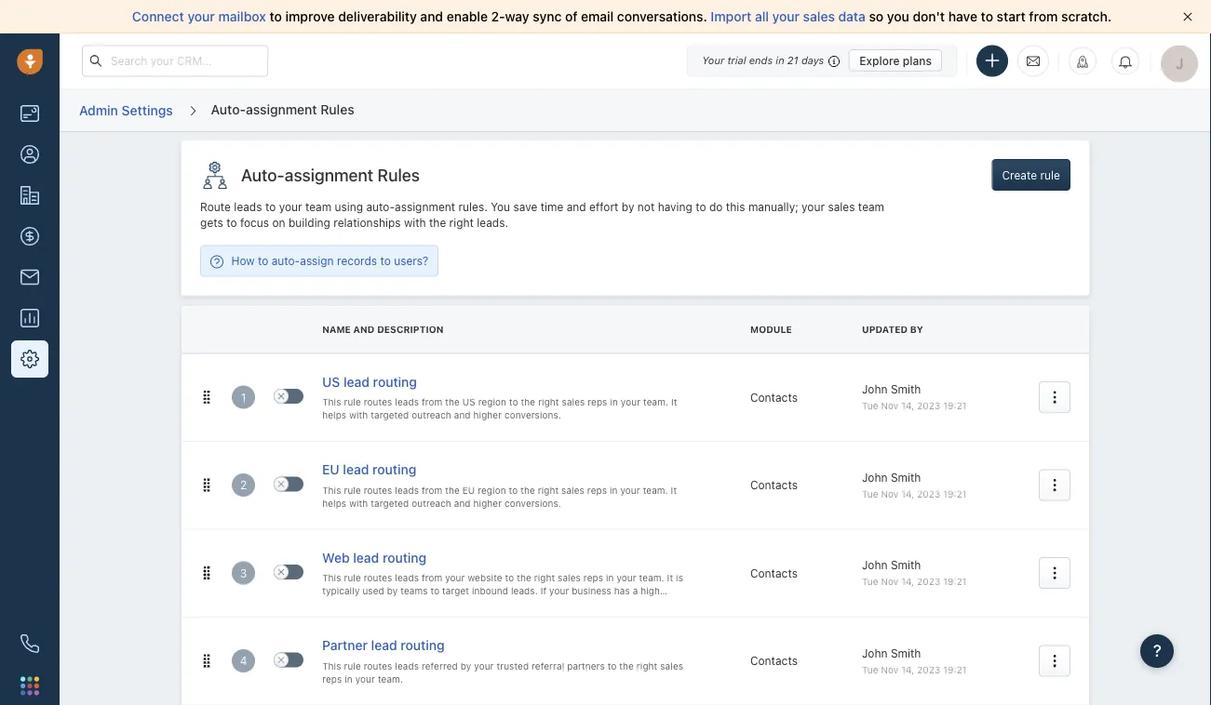 Task type: vqa. For each thing, say whether or not it's contained in the screenshot.
'volume'
yes



Task type: locate. For each thing, give the bounding box(es) containing it.
2 vertical spatial with
[[349, 498, 368, 509]]

this
[[322, 397, 341, 408], [322, 485, 341, 496], [322, 573, 341, 584], [322, 661, 341, 672]]

lead for partner lead routing
[[371, 638, 397, 653]]

14, for eu lead routing
[[901, 489, 914, 500]]

by right referred
[[460, 661, 471, 672]]

0 horizontal spatial rules
[[320, 101, 354, 117]]

1 nov from the top
[[881, 401, 899, 412]]

eu
[[322, 462, 340, 477], [462, 485, 475, 496]]

close image right 1
[[277, 393, 285, 400]]

right
[[449, 217, 474, 230], [538, 397, 559, 408], [538, 485, 559, 496], [534, 573, 555, 584], [637, 661, 657, 672]]

the
[[429, 217, 446, 230], [445, 397, 460, 408], [521, 397, 535, 408], [445, 485, 460, 496], [520, 485, 535, 496], [517, 573, 531, 584], [619, 661, 634, 672]]

4 smith from the top
[[891, 647, 921, 660]]

phone image
[[20, 635, 39, 653]]

rule right the create
[[1040, 168, 1060, 182]]

assignment inside route leads to your team using auto-assignment rules. you save time and effort by not having to do this manually; your sales team gets to focus on building relationships with the right leads.
[[395, 201, 455, 214]]

your inside "eu lead routing this rule routes leads from the eu region to the right sales reps in your team. it helps with targeted outreach and higher conversions."
[[620, 485, 640, 496]]

conversions. up web lead routing this rule routes leads from your website to the right sales reps in your team. it is typically used by teams to target inbound leads. if your business has a high volume of leads coming in from different sources, this rule helps improve lead management.
[[505, 498, 561, 509]]

from down description
[[422, 397, 442, 408]]

routing for partner lead routing
[[401, 638, 445, 653]]

leads up teams
[[395, 573, 419, 584]]

2 higher from the top
[[473, 498, 502, 509]]

4 this from the top
[[322, 661, 341, 672]]

leads for web lead routing
[[395, 573, 419, 584]]

lead for web lead routing
[[353, 550, 379, 565]]

helps down eu lead routing link on the bottom of the page
[[322, 498, 346, 509]]

and right name
[[353, 324, 375, 335]]

2 outreach from the top
[[412, 498, 451, 509]]

0 vertical spatial outreach
[[412, 410, 451, 421]]

0 vertical spatial close image
[[277, 393, 285, 400]]

reps inside web lead routing this rule routes leads from your website to the right sales reps in your team. it is typically used by teams to target inbound leads. if your business has a high volume of leads coming in from different sources, this rule helps improve lead management.
[[583, 573, 603, 584]]

outreach for eu lead routing
[[412, 498, 451, 509]]

leads for partner lead routing
[[395, 661, 419, 672]]

outreach down us lead routing link
[[412, 410, 451, 421]]

leads for eu lead routing
[[395, 485, 419, 496]]

rule for eu lead routing
[[344, 485, 361, 496]]

start
[[997, 9, 1026, 24]]

description
[[377, 324, 444, 335]]

2023 for eu lead routing
[[917, 489, 940, 500]]

this
[[726, 201, 745, 214], [548, 599, 564, 610]]

4 routes from the top
[[364, 661, 392, 672]]

higher inside "eu lead routing this rule routes leads from the eu region to the right sales reps in your team. it helps with targeted outreach and higher conversions."
[[473, 498, 502, 509]]

targeted down us lead routing link
[[371, 410, 409, 421]]

2 close image from the top
[[277, 481, 285, 488]]

us lead routing this rule routes leads from the us region to the right sales reps in your team.  it helps with targeted outreach and higher conversions.
[[322, 374, 677, 421]]

routes up used
[[364, 573, 392, 584]]

0 vertical spatial with
[[404, 217, 426, 230]]

1 vertical spatial eu
[[462, 485, 475, 496]]

helps
[[322, 410, 346, 421], [322, 498, 346, 509], [587, 599, 611, 610]]

lead right web
[[353, 550, 379, 565]]

3 14, from the top
[[901, 577, 914, 588]]

using
[[335, 201, 363, 214]]

1 vertical spatial it
[[671, 485, 677, 496]]

rule down partner on the left bottom of page
[[344, 661, 361, 672]]

1 horizontal spatial this
[[726, 201, 745, 214]]

4 tue from the top
[[862, 665, 878, 676]]

lead right partner on the left bottom of page
[[371, 638, 397, 653]]

1 vertical spatial close image
[[277, 481, 285, 488]]

this inside web lead routing this rule routes leads from your website to the right sales reps in your team. it is typically used by teams to target inbound leads. if your business has a high volume of leads coming in from different sources, this rule helps improve lead management.
[[548, 599, 564, 610]]

your
[[188, 9, 215, 24], [772, 9, 800, 24], [279, 201, 302, 214], [802, 201, 825, 214], [621, 397, 640, 408], [620, 485, 640, 496], [445, 573, 465, 584], [617, 573, 636, 584], [549, 586, 569, 597], [474, 661, 494, 672], [355, 674, 375, 685]]

to
[[269, 9, 282, 24], [981, 9, 993, 24], [265, 201, 276, 214], [696, 201, 706, 214], [226, 217, 237, 230], [258, 254, 268, 267], [380, 254, 391, 267], [509, 397, 518, 408], [509, 485, 518, 496], [505, 573, 514, 584], [430, 586, 439, 597], [608, 661, 617, 672]]

improve left "deliverability"
[[285, 9, 335, 24]]

0 vertical spatial of
[[565, 9, 578, 24]]

close image for web
[[277, 569, 285, 576]]

0 vertical spatial targeted
[[371, 410, 409, 421]]

auto- up relationships
[[366, 201, 395, 214]]

1 contacts from the top
[[750, 391, 798, 404]]

how to auto-assign records to users?
[[231, 254, 428, 267]]

region for us lead routing
[[478, 397, 506, 408]]

this for partner
[[322, 661, 341, 672]]

with inside "eu lead routing this rule routes leads from the eu region to the right sales reps in your team. it helps with targeted outreach and higher conversions."
[[349, 498, 368, 509]]

leads. down you
[[477, 217, 508, 230]]

and
[[420, 9, 443, 24], [567, 201, 586, 214], [353, 324, 375, 335], [454, 410, 471, 421], [454, 498, 471, 509]]

eu up 'website' on the bottom left of page
[[462, 485, 475, 496]]

2 john from the top
[[862, 471, 888, 484]]

lead down high
[[652, 599, 671, 610]]

19:21 for web lead routing
[[943, 577, 967, 588]]

1 horizontal spatial eu
[[462, 485, 475, 496]]

region up "eu lead routing this rule routes leads from the eu region to the right sales reps in your team. it helps with targeted outreach and higher conversions." at bottom
[[478, 397, 506, 408]]

higher up 'website' on the bottom left of page
[[473, 498, 502, 509]]

2023 for us lead routing
[[917, 401, 940, 412]]

improve inside web lead routing this rule routes leads from your website to the right sales reps in your team. it is typically used by teams to target inbound leads. if your business has a high volume of leads coming in from different sources, this rule helps improve lead management.
[[613, 599, 649, 610]]

it
[[671, 397, 677, 408], [671, 485, 677, 496], [667, 573, 673, 584]]

targeted
[[371, 410, 409, 421], [371, 498, 409, 509]]

3 this from the top
[[322, 573, 341, 584]]

2 vertical spatial helps
[[587, 599, 611, 610]]

right inside partner lead routing this rule routes leads referred by your trusted referral partners to the right sales reps in your team.
[[637, 661, 657, 672]]

4 19:21 from the top
[[943, 665, 967, 676]]

your trial ends in 21 days
[[702, 54, 824, 67]]

1 smith from the top
[[891, 383, 921, 396]]

with inside us lead routing this rule routes leads from the us region to the right sales reps in your team.  it helps with targeted outreach and higher conversions.
[[349, 410, 368, 421]]

1 vertical spatial us
[[462, 397, 475, 408]]

0 horizontal spatial eu
[[322, 462, 340, 477]]

1 close image from the top
[[277, 393, 285, 400]]

smith for eu lead routing
[[891, 471, 921, 484]]

a
[[633, 586, 638, 597]]

auto- inside route leads to your team using auto-assignment rules. you save time and effort by not having to do this manually; your sales team gets to focus on building relationships with the right leads.
[[366, 201, 395, 214]]

us down name
[[322, 374, 340, 389]]

from for eu lead routing
[[422, 485, 442, 496]]

routing up referred
[[401, 638, 445, 653]]

eu up web
[[322, 462, 340, 477]]

helps down "business" at the bottom of the page
[[587, 599, 611, 610]]

2 14, from the top
[[901, 489, 914, 500]]

move image
[[200, 391, 213, 404], [200, 655, 213, 668]]

1 john smith tue nov 14, 2023 19:21 from the top
[[862, 383, 967, 412]]

0 vertical spatial conversions.
[[505, 410, 561, 421]]

helps for eu
[[322, 498, 346, 509]]

send email image
[[1027, 53, 1040, 69]]

routing
[[373, 374, 417, 389], [372, 462, 416, 477], [383, 550, 427, 565], [401, 638, 445, 653]]

leads. up sources,
[[511, 586, 538, 597]]

routes inside us lead routing this rule routes leads from the us region to the right sales reps in your team.  it helps with targeted outreach and higher conversions.
[[364, 397, 392, 408]]

conversions. up "eu lead routing this rule routes leads from the eu region to the right sales reps in your team. it helps with targeted outreach and higher conversions." at bottom
[[505, 410, 561, 421]]

4 2023 from the top
[[917, 665, 940, 676]]

2-
[[491, 9, 505, 24]]

this down eu lead routing link on the bottom of the page
[[322, 485, 341, 496]]

from for web lead routing
[[422, 573, 442, 584]]

0 vertical spatial eu
[[322, 462, 340, 477]]

0 vertical spatial region
[[478, 397, 506, 408]]

days
[[801, 54, 824, 67]]

it inside web lead routing this rule routes leads from your website to the right sales reps in your team. it is typically used by teams to target inbound leads. if your business has a high volume of leads coming in from different sources, this rule helps improve lead management.
[[667, 573, 673, 584]]

0 vertical spatial us
[[322, 374, 340, 389]]

helps inside us lead routing this rule routes leads from the us region to the right sales reps in your team.  it helps with targeted outreach and higher conversions.
[[322, 410, 346, 421]]

0 vertical spatial move image
[[200, 479, 213, 492]]

routes down us lead routing link
[[364, 397, 392, 408]]

1 vertical spatial higher
[[473, 498, 502, 509]]

3 routes from the top
[[364, 573, 392, 584]]

lead down name
[[344, 374, 370, 389]]

conversations.
[[617, 9, 707, 24]]

this inside web lead routing this rule routes leads from your website to the right sales reps in your team. it is typically used by teams to target inbound leads. if your business has a high volume of leads coming in from different sources, this rule helps improve lead management.
[[322, 573, 341, 584]]

1 vertical spatial with
[[349, 410, 368, 421]]

1 vertical spatial targeted
[[371, 498, 409, 509]]

routing down name and description
[[373, 374, 417, 389]]

team.
[[643, 397, 668, 408], [643, 485, 668, 496], [639, 573, 664, 584], [378, 674, 403, 685]]

1 targeted from the top
[[371, 410, 409, 421]]

1 this from the top
[[322, 397, 341, 408]]

1 vertical spatial improve
[[613, 599, 649, 610]]

and inside route leads to your team using auto-assignment rules. you save time and effort by not having to do this manually; your sales team gets to focus on building relationships with the right leads.
[[567, 201, 586, 214]]

this inside "eu lead routing this rule routes leads from the eu region to the right sales reps in your team. it helps with targeted outreach and higher conversions."
[[322, 485, 341, 496]]

0 vertical spatial higher
[[473, 410, 502, 421]]

routes inside "eu lead routing this rule routes leads from the eu region to the right sales reps in your team. it helps with targeted outreach and higher conversions."
[[364, 485, 392, 496]]

it for us lead routing
[[671, 397, 677, 408]]

conversions. inside "eu lead routing this rule routes leads from the eu region to the right sales reps in your team. it helps with targeted outreach and higher conversions."
[[505, 498, 561, 509]]

14,
[[901, 401, 914, 412], [901, 489, 914, 500], [901, 577, 914, 588], [901, 665, 914, 676]]

name and description
[[322, 324, 444, 335]]

smith for web lead routing
[[891, 559, 921, 572]]

rules.
[[458, 201, 488, 214]]

region inside "eu lead routing this rule routes leads from the eu region to the right sales reps in your team. it helps with targeted outreach and higher conversions."
[[478, 485, 506, 496]]

1 vertical spatial this
[[548, 599, 564, 610]]

this right sources,
[[548, 599, 564, 610]]

contacts for web lead routing
[[750, 567, 798, 580]]

routing up teams
[[383, 550, 427, 565]]

connect your mailbox link
[[132, 9, 269, 24]]

4 nov from the top
[[881, 665, 899, 676]]

from up teams
[[422, 573, 442, 584]]

lead inside "eu lead routing this rule routes leads from the eu region to the right sales reps in your team. it helps with targeted outreach and higher conversions."
[[343, 462, 369, 477]]

contacts for eu lead routing
[[750, 479, 798, 492]]

3 nov from the top
[[881, 577, 899, 588]]

sales inside partner lead routing this rule routes leads referred by your trusted referral partners to the right sales reps in your team.
[[660, 661, 683, 672]]

1 vertical spatial auto-
[[241, 165, 285, 185]]

improve
[[285, 9, 335, 24], [613, 599, 649, 610]]

it inside us lead routing this rule routes leads from the us region to the right sales reps in your team.  it helps with targeted outreach and higher conversions.
[[671, 397, 677, 408]]

leads down us lead routing link
[[395, 397, 419, 408]]

and up "eu lead routing this rule routes leads from the eu region to the right sales reps in your team. it helps with targeted outreach and higher conversions." at bottom
[[454, 410, 471, 421]]

routing inside us lead routing this rule routes leads from the us region to the right sales reps in your team.  it helps with targeted outreach and higher conversions.
[[373, 374, 417, 389]]

in inside "eu lead routing this rule routes leads from the eu region to the right sales reps in your team. it helps with targeted outreach and higher conversions."
[[610, 485, 618, 496]]

with down us lead routing link
[[349, 410, 368, 421]]

helps down us lead routing link
[[322, 410, 346, 421]]

rule up typically
[[344, 573, 361, 584]]

2 conversions. from the top
[[505, 498, 561, 509]]

and right time
[[567, 201, 586, 214]]

1 19:21 from the top
[[943, 401, 967, 412]]

1 routes from the top
[[364, 397, 392, 408]]

how to auto-assign records to users? link
[[201, 253, 438, 269]]

routes for web
[[364, 573, 392, 584]]

4 john smith tue nov 14, 2023 19:21 from the top
[[862, 647, 967, 676]]

outreach for us lead routing
[[412, 410, 451, 421]]

with down eu lead routing link on the bottom of the page
[[349, 498, 368, 509]]

john for us lead routing
[[862, 383, 888, 396]]

and up 'website' on the bottom left of page
[[454, 498, 471, 509]]

2 contacts from the top
[[750, 479, 798, 492]]

gets
[[200, 217, 223, 230]]

on
[[272, 217, 285, 230]]

john for partner lead routing
[[862, 647, 888, 660]]

and left enable
[[420, 9, 443, 24]]

0 vertical spatial helps
[[322, 410, 346, 421]]

rule down us lead routing link
[[344, 397, 361, 408]]

conversions. inside us lead routing this rule routes leads from the us region to the right sales reps in your team.  it helps with targeted outreach and higher conversions.
[[505, 410, 561, 421]]

this down partner on the left bottom of page
[[322, 661, 341, 672]]

improve down "a"
[[613, 599, 649, 610]]

close image
[[1183, 12, 1192, 21]]

1 vertical spatial move image
[[200, 655, 213, 668]]

from for us lead routing
[[422, 397, 442, 408]]

2 john smith tue nov 14, 2023 19:21 from the top
[[862, 471, 967, 500]]

1 john from the top
[[862, 383, 888, 396]]

leads down eu lead routing link on the bottom of the page
[[395, 485, 419, 496]]

14, for us lead routing
[[901, 401, 914, 412]]

from down target
[[442, 599, 463, 610]]

high
[[641, 586, 660, 597]]

routing for eu lead routing
[[372, 462, 416, 477]]

2 smith from the top
[[891, 471, 921, 484]]

by right used
[[387, 586, 398, 597]]

move image left 2
[[200, 479, 213, 492]]

routes
[[364, 397, 392, 408], [364, 485, 392, 496], [364, 573, 392, 584], [364, 661, 392, 672]]

rule inside "eu lead routing this rule routes leads from the eu region to the right sales reps in your team. it helps with targeted outreach and higher conversions."
[[344, 485, 361, 496]]

0 vertical spatial it
[[671, 397, 677, 408]]

higher inside us lead routing this rule routes leads from the us region to the right sales reps in your team.  it helps with targeted outreach and higher conversions.
[[473, 410, 502, 421]]

0 horizontal spatial improve
[[285, 9, 335, 24]]

rule for web lead routing
[[344, 573, 361, 584]]

web
[[322, 550, 350, 565]]

auto- down the search your crm... text box
[[211, 101, 246, 117]]

rule down "business" at the bottom of the page
[[567, 599, 584, 610]]

sales
[[803, 9, 835, 24], [828, 201, 855, 214], [562, 397, 585, 408], [561, 485, 584, 496], [558, 573, 581, 584], [660, 661, 683, 672]]

smith
[[891, 383, 921, 396], [891, 471, 921, 484], [891, 559, 921, 572], [891, 647, 921, 660]]

by inside web lead routing this rule routes leads from your website to the right sales reps in your team. it is typically used by teams to target inbound leads. if your business has a high volume of leads coming in from different sources, this rule helps improve lead management.
[[387, 586, 398, 597]]

0 vertical spatial auto-assignment rules
[[211, 101, 354, 117]]

nov for partner lead routing
[[881, 665, 899, 676]]

move image left 1
[[200, 391, 213, 404]]

routing down us lead routing link
[[372, 462, 416, 477]]

auto- down on
[[271, 254, 300, 267]]

tue for partner lead routing
[[862, 665, 878, 676]]

this inside partner lead routing this rule routes leads referred by your trusted referral partners to the right sales reps in your team.
[[322, 661, 341, 672]]

1 horizontal spatial us
[[462, 397, 475, 408]]

tue
[[862, 401, 878, 412], [862, 489, 878, 500], [862, 577, 878, 588], [862, 665, 878, 676]]

2 targeted from the top
[[371, 498, 409, 509]]

3 john smith tue nov 14, 2023 19:21 from the top
[[862, 559, 967, 588]]

region inside us lead routing this rule routes leads from the us region to the right sales reps in your team.  it helps with targeted outreach and higher conversions.
[[478, 397, 506, 408]]

rule inside us lead routing this rule routes leads from the us region to the right sales reps in your team.  it helps with targeted outreach and higher conversions.
[[344, 397, 361, 408]]

4 contacts from the top
[[750, 655, 798, 668]]

3 close image from the top
[[277, 569, 285, 576]]

2
[[240, 479, 247, 492]]

1 vertical spatial move image
[[200, 567, 213, 580]]

0 vertical spatial improve
[[285, 9, 335, 24]]

admin settings
[[79, 102, 173, 118]]

leads.
[[477, 217, 508, 230], [511, 586, 538, 597]]

targeted inside "eu lead routing this rule routes leads from the eu region to the right sales reps in your team. it helps with targeted outreach and higher conversions."
[[371, 498, 409, 509]]

targeted inside us lead routing this rule routes leads from the us region to the right sales reps in your team.  it helps with targeted outreach and higher conversions.
[[371, 410, 409, 421]]

1 horizontal spatial team
[[858, 201, 884, 214]]

1 horizontal spatial auto-
[[366, 201, 395, 214]]

targeted down eu lead routing link on the bottom of the page
[[371, 498, 409, 509]]

freshworks switcher image
[[20, 677, 39, 696]]

move image
[[200, 479, 213, 492], [200, 567, 213, 580]]

Search your CRM... text field
[[82, 45, 268, 77]]

this inside us lead routing this rule routes leads from the us region to the right sales reps in your team.  it helps with targeted outreach and higher conversions.
[[322, 397, 341, 408]]

1 outreach from the top
[[412, 410, 451, 421]]

1 vertical spatial conversions.
[[505, 498, 561, 509]]

lead inside us lead routing this rule routes leads from the us region to the right sales reps in your team.  it helps with targeted outreach and higher conversions.
[[344, 374, 370, 389]]

2 routes from the top
[[364, 485, 392, 496]]

2 tue from the top
[[862, 489, 878, 500]]

2 this from the top
[[322, 485, 341, 496]]

1 horizontal spatial leads.
[[511, 586, 538, 597]]

this for eu
[[322, 485, 341, 496]]

0 horizontal spatial leads.
[[477, 217, 508, 230]]

3 tue from the top
[[862, 577, 878, 588]]

close image
[[277, 657, 285, 664]]

3 john from the top
[[862, 559, 888, 572]]

records
[[337, 254, 377, 267]]

close image for eu
[[277, 481, 285, 488]]

1 conversions. from the top
[[505, 410, 561, 421]]

connect your mailbox to improve deliverability and enable 2-way sync of email conversations. import all your sales data so you don't have to start from scratch.
[[132, 9, 1112, 24]]

rule
[[1040, 168, 1060, 182], [344, 397, 361, 408], [344, 485, 361, 496], [344, 573, 361, 584], [567, 599, 584, 610], [344, 661, 361, 672]]

1 vertical spatial region
[[478, 485, 506, 496]]

routing inside "eu lead routing this rule routes leads from the eu region to the right sales reps in your team. it helps with targeted outreach and higher conversions."
[[372, 462, 416, 477]]

john smith tue nov 14, 2023 19:21 for us lead routing
[[862, 383, 967, 412]]

outreach inside "eu lead routing this rule routes leads from the eu region to the right sales reps in your team. it helps with targeted outreach and higher conversions."
[[412, 498, 451, 509]]

routes inside partner lead routing this rule routes leads referred by your trusted referral partners to the right sales reps in your team.
[[364, 661, 392, 672]]

tue for web lead routing
[[862, 577, 878, 588]]

0 horizontal spatial us
[[322, 374, 340, 389]]

19:21
[[943, 401, 967, 412], [943, 489, 967, 500], [943, 577, 967, 588], [943, 665, 967, 676]]

contacts
[[750, 391, 798, 404], [750, 479, 798, 492], [750, 567, 798, 580], [750, 655, 798, 668]]

lead down us lead routing link
[[343, 462, 369, 477]]

region
[[478, 397, 506, 408], [478, 485, 506, 496]]

leads inside partner lead routing this rule routes leads referred by your trusted referral partners to the right sales reps in your team.
[[395, 661, 419, 672]]

1 vertical spatial leads.
[[511, 586, 538, 597]]

2 region from the top
[[478, 485, 506, 496]]

updated by
[[862, 324, 923, 335]]

phone element
[[11, 626, 48, 663]]

4 john from the top
[[862, 647, 888, 660]]

in inside partner lead routing this rule routes leads referred by your trusted referral partners to the right sales reps in your team.
[[345, 674, 353, 685]]

1 2023 from the top
[[917, 401, 940, 412]]

auto-
[[211, 101, 246, 117], [241, 165, 285, 185]]

1 team from the left
[[305, 201, 332, 214]]

3 smith from the top
[[891, 559, 921, 572]]

1 move image from the top
[[200, 391, 213, 404]]

2 vertical spatial close image
[[277, 569, 285, 576]]

routes for partner
[[364, 661, 392, 672]]

your inside us lead routing this rule routes leads from the us region to the right sales reps in your team.  it helps with targeted outreach and higher conversions.
[[621, 397, 640, 408]]

this inside route leads to your team using auto-assignment rules. you save time and effort by not having to do this manually; your sales team gets to focus on building relationships with the right leads.
[[726, 201, 745, 214]]

0 vertical spatial this
[[726, 201, 745, 214]]

1 vertical spatial auto-
[[271, 254, 300, 267]]

higher up "eu lead routing this rule routes leads from the eu region to the right sales reps in your team. it helps with targeted outreach and higher conversions." at bottom
[[473, 410, 502, 421]]

routing for web lead routing
[[383, 550, 427, 565]]

by inside partner lead routing this rule routes leads referred by your trusted referral partners to the right sales reps in your team.
[[460, 661, 471, 672]]

it inside "eu lead routing this rule routes leads from the eu region to the right sales reps in your team. it helps with targeted outreach and higher conversions."
[[671, 485, 677, 496]]

management.
[[322, 613, 383, 623]]

routes inside web lead routing this rule routes leads from your website to the right sales reps in your team. it is typically used by teams to target inbound leads. if your business has a high volume of leads coming in from different sources, this rule helps improve lead management.
[[364, 573, 392, 584]]

move image left 3
[[200, 567, 213, 580]]

this down us lead routing link
[[322, 397, 341, 408]]

4 14, from the top
[[901, 665, 914, 676]]

by left not
[[622, 201, 634, 214]]

1 14, from the top
[[901, 401, 914, 412]]

2 19:21 from the top
[[943, 489, 967, 500]]

conversions. for eu lead routing
[[505, 498, 561, 509]]

from up web lead routing link
[[422, 485, 442, 496]]

routing inside partner lead routing this rule routes leads referred by your trusted referral partners to the right sales reps in your team.
[[401, 638, 445, 653]]

1 vertical spatial of
[[357, 599, 366, 610]]

outreach inside us lead routing this rule routes leads from the us region to the right sales reps in your team.  it helps with targeted outreach and higher conversions.
[[412, 410, 451, 421]]

1 vertical spatial outreach
[[412, 498, 451, 509]]

leads down partner lead routing link
[[395, 661, 419, 672]]

rule inside partner lead routing this rule routes leads referred by your trusted referral partners to the right sales reps in your team.
[[344, 661, 361, 672]]

scratch.
[[1061, 9, 1112, 24]]

0 vertical spatial leads.
[[477, 217, 508, 230]]

from inside "eu lead routing this rule routes leads from the eu region to the right sales reps in your team. it helps with targeted outreach and higher conversions."
[[422, 485, 442, 496]]

john smith tue nov 14, 2023 19:21 for partner lead routing
[[862, 647, 967, 676]]

with
[[404, 217, 426, 230], [349, 410, 368, 421], [349, 498, 368, 509]]

1 horizontal spatial improve
[[613, 599, 649, 610]]

0 vertical spatial auto-
[[366, 201, 395, 214]]

2 move image from the top
[[200, 567, 213, 580]]

helps inside web lead routing this rule routes leads from your website to the right sales reps in your team. it is typically used by teams to target inbound leads. if your business has a high volume of leads coming in from different sources, this rule helps improve lead management.
[[587, 599, 611, 610]]

leads inside "eu lead routing this rule routes leads from the eu region to the right sales reps in your team. it helps with targeted outreach and higher conversions."
[[395, 485, 419, 496]]

3 2023 from the top
[[917, 577, 940, 588]]

from inside us lead routing this rule routes leads from the us region to the right sales reps in your team.  it helps with targeted outreach and higher conversions.
[[422, 397, 442, 408]]

conversions. for us lead routing
[[505, 410, 561, 421]]

move image for partner
[[200, 655, 213, 668]]

1 vertical spatial helps
[[322, 498, 346, 509]]

0 vertical spatial move image
[[200, 391, 213, 404]]

reps inside "eu lead routing this rule routes leads from the eu region to the right sales reps in your team. it helps with targeted outreach and higher conversions."
[[587, 485, 607, 496]]

of right sync
[[565, 9, 578, 24]]

team
[[305, 201, 332, 214], [858, 201, 884, 214]]

0 vertical spatial rules
[[320, 101, 354, 117]]

move image left 4
[[200, 655, 213, 668]]

to inside partner lead routing this rule routes leads referred by your trusted referral partners to the right sales reps in your team.
[[608, 661, 617, 672]]

2 nov from the top
[[881, 489, 899, 500]]

2 2023 from the top
[[917, 489, 940, 500]]

john smith tue nov 14, 2023 19:21
[[862, 383, 967, 412], [862, 471, 967, 500], [862, 559, 967, 588], [862, 647, 967, 676]]

is
[[676, 573, 683, 584]]

routes down partner lead routing link
[[364, 661, 392, 672]]

us up "eu lead routing this rule routes leads from the eu region to the right sales reps in your team. it helps with targeted outreach and higher conversions." at bottom
[[462, 397, 475, 408]]

1 higher from the top
[[473, 410, 502, 421]]

routing inside web lead routing this rule routes leads from your website to the right sales reps in your team. it is typically used by teams to target inbound leads. if your business has a high volume of leads coming in from different sources, this rule helps improve lead management.
[[383, 550, 427, 565]]

this right 'do'
[[726, 201, 745, 214]]

rule down eu lead routing link on the bottom of the page
[[344, 485, 361, 496]]

1 region from the top
[[478, 397, 506, 408]]

nov for web lead routing
[[881, 577, 899, 588]]

2 vertical spatial it
[[667, 573, 673, 584]]

1 move image from the top
[[200, 479, 213, 492]]

name
[[322, 324, 351, 335]]

region up 'website' on the bottom left of page
[[478, 485, 506, 496]]

lead inside partner lead routing this rule routes leads referred by your trusted referral partners to the right sales reps in your team.
[[371, 638, 397, 653]]

2 move image from the top
[[200, 655, 213, 668]]

1 tue from the top
[[862, 401, 878, 412]]

2023
[[917, 401, 940, 412], [917, 489, 940, 500], [917, 577, 940, 588], [917, 665, 940, 676]]

john for web lead routing
[[862, 559, 888, 572]]

partners
[[567, 661, 605, 672]]

close image right 2
[[277, 481, 285, 488]]

auto- up focus
[[241, 165, 285, 185]]

0 horizontal spatial this
[[548, 599, 564, 610]]

3 contacts from the top
[[750, 567, 798, 580]]

rule for us lead routing
[[344, 397, 361, 408]]

typically
[[322, 586, 360, 597]]

close image right 3
[[277, 569, 285, 576]]

connect
[[132, 9, 184, 24]]

nov for eu lead routing
[[881, 489, 899, 500]]

close image
[[277, 393, 285, 400], [277, 481, 285, 488], [277, 569, 285, 576]]

routes for us
[[364, 397, 392, 408]]

3 19:21 from the top
[[943, 577, 967, 588]]

to inside "eu lead routing this rule routes leads from the eu region to the right sales reps in your team. it helps with targeted outreach and higher conversions."
[[509, 485, 518, 496]]

2 vertical spatial assignment
[[395, 201, 455, 214]]

routes for eu
[[364, 485, 392, 496]]

leads inside us lead routing this rule routes leads from the us region to the right sales reps in your team.  it helps with targeted outreach and higher conversions.
[[395, 397, 419, 408]]

helps for us
[[322, 410, 346, 421]]

1 horizontal spatial rules
[[378, 165, 420, 185]]

auto-assignment rules
[[211, 101, 354, 117], [241, 165, 420, 185]]

partner lead routing link
[[322, 637, 445, 658]]

leads up focus
[[234, 201, 262, 214]]

close image for us
[[277, 393, 285, 400]]

this up typically
[[322, 573, 341, 584]]

1
[[241, 391, 246, 404]]

higher
[[473, 410, 502, 421], [473, 498, 502, 509]]

right inside route leads to your team using auto-assignment rules. you save time and effort by not having to do this manually; your sales team gets to focus on building relationships with the right leads.
[[449, 217, 474, 230]]

0 horizontal spatial of
[[357, 599, 366, 610]]

team. inside web lead routing this rule routes leads from your website to the right sales reps in your team. it is typically used by teams to target inbound leads. if your business has a high volume of leads coming in from different sources, this rule helps improve lead management.
[[639, 573, 664, 584]]

trusted
[[497, 661, 529, 672]]

of up management.
[[357, 599, 366, 610]]

helps inside "eu lead routing this rule routes leads from the eu region to the right sales reps in your team. it helps with targeted outreach and higher conversions."
[[322, 498, 346, 509]]

with up users?
[[404, 217, 426, 230]]

this for web
[[322, 573, 341, 584]]

outreach down eu lead routing link on the bottom of the page
[[412, 498, 451, 509]]

by inside route leads to your team using auto-assignment rules. you save time and effort by not having to do this manually; your sales team gets to focus on building relationships with the right leads.
[[622, 201, 634, 214]]

with inside route leads to your team using auto-assignment rules. you save time and effort by not having to do this manually; your sales team gets to focus on building relationships with the right leads.
[[404, 217, 426, 230]]

reps
[[588, 397, 607, 408], [587, 485, 607, 496], [583, 573, 603, 584], [322, 674, 342, 685]]

routes down eu lead routing link on the bottom of the page
[[364, 485, 392, 496]]

0 horizontal spatial team
[[305, 201, 332, 214]]



Task type: describe. For each thing, give the bounding box(es) containing it.
mailbox
[[218, 9, 266, 24]]

don't
[[913, 9, 945, 24]]

leads inside route leads to your team using auto-assignment rules. you save time and effort by not having to do this manually; your sales team gets to focus on building relationships with the right leads.
[[234, 201, 262, 214]]

route
[[200, 201, 231, 214]]

if
[[540, 586, 547, 597]]

target
[[442, 586, 469, 597]]

the inside partner lead routing this rule routes leads referred by your trusted referral partners to the right sales reps in your team.
[[619, 661, 634, 672]]

14, for web lead routing
[[901, 577, 914, 588]]

this for us
[[322, 397, 341, 408]]

team. inside us lead routing this rule routes leads from the us region to the right sales reps in your team.  it helps with targeted outreach and higher conversions.
[[643, 397, 668, 408]]

partner lead routing this rule routes leads referred by your trusted referral partners to the right sales reps in your team.
[[322, 638, 683, 685]]

contacts for partner lead routing
[[750, 655, 798, 668]]

building
[[288, 217, 330, 230]]

admin settings link
[[78, 96, 174, 125]]

all
[[755, 9, 769, 24]]

create
[[1002, 168, 1037, 182]]

rule inside button
[[1040, 168, 1060, 182]]

lead for eu lead routing
[[343, 462, 369, 477]]

eu lead routing link
[[322, 461, 416, 482]]

21
[[787, 54, 798, 67]]

move image for web
[[200, 567, 213, 580]]

and inside "eu lead routing this rule routes leads from the eu region to the right sales reps in your team. it helps with targeted outreach and higher conversions."
[[454, 498, 471, 509]]

explore plans link
[[849, 49, 942, 72]]

volume
[[322, 599, 354, 610]]

sales inside "eu lead routing this rule routes leads from the eu region to the right sales reps in your team. it helps with targeted outreach and higher conversions."
[[561, 485, 584, 496]]

assign
[[300, 254, 334, 267]]

team. inside "eu lead routing this rule routes leads from the eu region to the right sales reps in your team. it helps with targeted outreach and higher conversions."
[[643, 485, 668, 496]]

web lead routing this rule routes leads from your website to the right sales reps in your team. it is typically used by teams to target inbound leads. if your business has a high volume of leads coming in from different sources, this rule helps improve lead management.
[[322, 550, 683, 623]]

having
[[658, 201, 692, 214]]

reps inside partner lead routing this rule routes leads referred by your trusted referral partners to the right sales reps in your team.
[[322, 674, 342, 685]]

do
[[709, 201, 723, 214]]

focus
[[240, 217, 269, 230]]

14, for partner lead routing
[[901, 665, 914, 676]]

smith for partner lead routing
[[891, 647, 921, 660]]

1 horizontal spatial of
[[565, 9, 578, 24]]

sources,
[[507, 599, 545, 610]]

way
[[505, 9, 529, 24]]

has
[[614, 586, 630, 597]]

reps inside us lead routing this rule routes leads from the us region to the right sales reps in your team.  it helps with targeted outreach and higher conversions.
[[588, 397, 607, 408]]

leads. inside web lead routing this rule routes leads from your website to the right sales reps in your team. it is typically used by teams to target inbound leads. if your business has a high volume of leads coming in from different sources, this rule helps improve lead management.
[[511, 586, 538, 597]]

data
[[838, 9, 866, 24]]

us lead routing link
[[322, 373, 417, 394]]

move image for us
[[200, 391, 213, 404]]

contacts for us lead routing
[[750, 391, 798, 404]]

business
[[572, 586, 611, 597]]

lead for us lead routing
[[344, 374, 370, 389]]

the inside route leads to your team using auto-assignment rules. you save time and effort by not having to do this manually; your sales team gets to focus on building relationships with the right leads.
[[429, 217, 446, 230]]

0 vertical spatial assignment
[[246, 101, 317, 117]]

sales inside route leads to your team using auto-assignment rules. you save time and effort by not having to do this manually; your sales team gets to focus on building relationships with the right leads.
[[828, 201, 855, 214]]

tue for us lead routing
[[862, 401, 878, 412]]

used
[[362, 586, 384, 597]]

it for eu lead routing
[[671, 485, 677, 496]]

ends
[[749, 54, 773, 67]]

referred
[[422, 661, 458, 672]]

19:21 for us lead routing
[[943, 401, 967, 412]]

by right updated
[[910, 324, 923, 335]]

sales inside us lead routing this rule routes leads from the us region to the right sales reps in your team.  it helps with targeted outreach and higher conversions.
[[562, 397, 585, 408]]

19:21 for partner lead routing
[[943, 665, 967, 676]]

higher for us lead routing
[[473, 410, 502, 421]]

plans
[[903, 54, 932, 67]]

4
[[240, 655, 247, 668]]

have
[[948, 9, 977, 24]]

partner
[[322, 638, 368, 653]]

targeted for us lead routing
[[371, 410, 409, 421]]

settings
[[122, 102, 173, 118]]

coming
[[396, 599, 428, 610]]

web lead routing link
[[322, 549, 427, 570]]

right inside us lead routing this rule routes leads from the us region to the right sales reps in your team.  it helps with targeted outreach and higher conversions.
[[538, 397, 559, 408]]

team. inside partner lead routing this rule routes leads referred by your trusted referral partners to the right sales reps in your team.
[[378, 674, 403, 685]]

with for eu lead routing
[[349, 498, 368, 509]]

save
[[513, 201, 537, 214]]

so
[[869, 9, 884, 24]]

email
[[581, 9, 614, 24]]

route leads to your team using auto-assignment rules. you save time and effort by not having to do this manually; your sales team gets to focus on building relationships with the right leads.
[[200, 201, 884, 230]]

explore plans
[[859, 54, 932, 67]]

19:21 for eu lead routing
[[943, 489, 967, 500]]

updated
[[862, 324, 908, 335]]

module
[[750, 324, 792, 335]]

with for us lead routing
[[349, 410, 368, 421]]

eu lead routing this rule routes leads from the eu region to the right sales reps in your team. it helps with targeted outreach and higher conversions.
[[322, 462, 677, 509]]

of inside web lead routing this rule routes leads from your website to the right sales reps in your team. it is typically used by teams to target inbound leads. if your business has a high volume of leads coming in from different sources, this rule helps improve lead management.
[[357, 599, 366, 610]]

right inside "eu lead routing this rule routes leads from the eu region to the right sales reps in your team. it helps with targeted outreach and higher conversions."
[[538, 485, 559, 496]]

1 vertical spatial rules
[[378, 165, 420, 185]]

from right start
[[1029, 9, 1058, 24]]

time
[[541, 201, 563, 214]]

the inside web lead routing this rule routes leads from your website to the right sales reps in your team. it is typically used by teams to target inbound leads. if your business has a high volume of leads coming in from different sources, this rule helps improve lead management.
[[517, 573, 531, 584]]

referral
[[532, 661, 564, 672]]

rule for partner lead routing
[[344, 661, 361, 672]]

john smith tue nov 14, 2023 19:21 for web lead routing
[[862, 559, 967, 588]]

to inside us lead routing this rule routes leads from the us region to the right sales reps in your team.  it helps with targeted outreach and higher conversions.
[[509, 397, 518, 408]]

enable
[[447, 9, 488, 24]]

john for eu lead routing
[[862, 471, 888, 484]]

targeted for eu lead routing
[[371, 498, 409, 509]]

how
[[231, 254, 255, 267]]

users?
[[394, 254, 428, 267]]

your
[[702, 54, 724, 67]]

create rule button
[[992, 159, 1070, 191]]

admin
[[79, 102, 118, 118]]

you
[[491, 201, 510, 214]]

not
[[637, 201, 655, 214]]

deliverability
[[338, 9, 417, 24]]

inbound
[[472, 586, 508, 597]]

import
[[711, 9, 751, 24]]

right inside web lead routing this rule routes leads from your website to the right sales reps in your team. it is typically used by teams to target inbound leads. if your business has a high volume of leads coming in from different sources, this rule helps improve lead management.
[[534, 573, 555, 584]]

john smith tue nov 14, 2023 19:21 for eu lead routing
[[862, 471, 967, 500]]

0 horizontal spatial auto-
[[271, 254, 300, 267]]

0 vertical spatial auto-
[[211, 101, 246, 117]]

2023 for web lead routing
[[917, 577, 940, 588]]

what's new image
[[1076, 55, 1089, 68]]

import all your sales data link
[[711, 9, 869, 24]]

2 team from the left
[[858, 201, 884, 214]]

website
[[468, 573, 502, 584]]

relationships
[[334, 217, 401, 230]]

1 vertical spatial assignment
[[285, 165, 373, 185]]

teams
[[400, 586, 428, 597]]

effort
[[589, 201, 619, 214]]

sales inside web lead routing this rule routes leads from your website to the right sales reps in your team. it is typically used by teams to target inbound leads. if your business has a high volume of leads coming in from different sources, this rule helps improve lead management.
[[558, 573, 581, 584]]

higher for eu lead routing
[[473, 498, 502, 509]]

sync
[[533, 9, 562, 24]]

in inside us lead routing this rule routes leads from the us region to the right sales reps in your team.  it helps with targeted outreach and higher conversions.
[[610, 397, 618, 408]]

region for eu lead routing
[[478, 485, 506, 496]]

move image for eu
[[200, 479, 213, 492]]

2023 for partner lead routing
[[917, 665, 940, 676]]

manually;
[[748, 201, 798, 214]]

you
[[887, 9, 909, 24]]

different
[[465, 599, 504, 610]]

create rule
[[1002, 168, 1060, 182]]

trial
[[727, 54, 746, 67]]

leads for us lead routing
[[395, 397, 419, 408]]

routing for us lead routing
[[373, 374, 417, 389]]

explore
[[859, 54, 900, 67]]

leads. inside route leads to your team using auto-assignment rules. you save time and effort by not having to do this manually; your sales team gets to focus on building relationships with the right leads.
[[477, 217, 508, 230]]

1 vertical spatial auto-assignment rules
[[241, 165, 420, 185]]

and inside us lead routing this rule routes leads from the us region to the right sales reps in your team.  it helps with targeted outreach and higher conversions.
[[454, 410, 471, 421]]

nov for us lead routing
[[881, 401, 899, 412]]

leads down used
[[369, 599, 393, 610]]

3
[[240, 567, 247, 580]]

tue for eu lead routing
[[862, 489, 878, 500]]

smith for us lead routing
[[891, 383, 921, 396]]



